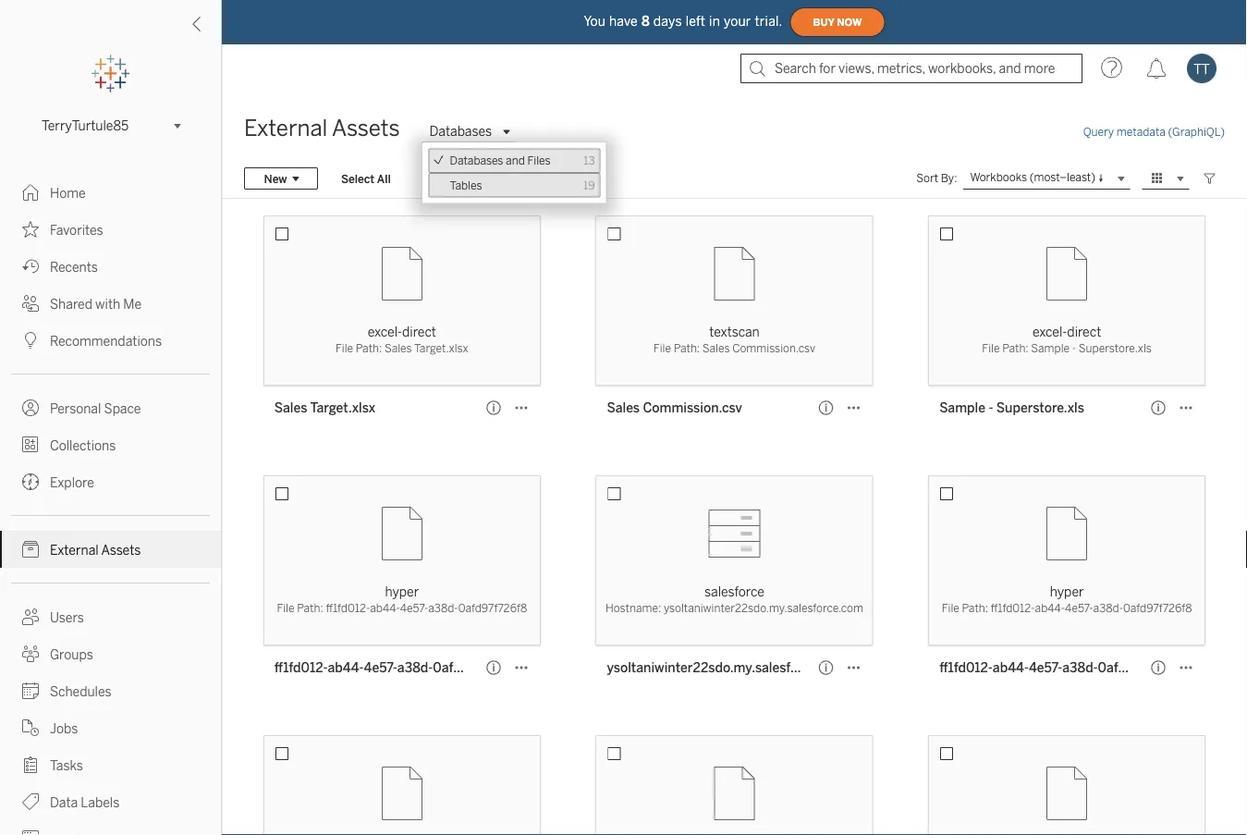 Task type: locate. For each thing, give the bounding box(es) containing it.
salesforce
[[705, 584, 765, 599]]

path: inside excel-direct file path: sales target.xlsx
[[356, 342, 382, 355]]

select
[[341, 172, 375, 185]]

2 direct from the left
[[1068, 324, 1102, 339]]

left
[[686, 14, 706, 29]]

hostname:
[[606, 602, 662, 615]]

schedules
[[50, 684, 112, 699]]

external assets link
[[0, 531, 221, 568]]

8
[[642, 14, 650, 29]]

sales inside textscan file path: sales commission.csv
[[703, 342, 730, 355]]

1 horizontal spatial hyper file path: ff1fd012-ab44-4e57-a38d-0afd97f726f8
[[942, 584, 1193, 615]]

4e57-
[[400, 602, 429, 615], [1066, 602, 1094, 615], [364, 660, 398, 675], [1029, 660, 1063, 675]]

personal
[[50, 401, 101, 416]]

commission.csv down textscan file path: sales commission.csv
[[643, 400, 743, 415]]

0 vertical spatial external assets
[[244, 115, 400, 142]]

excel- for sales target.xlsx
[[368, 324, 402, 339]]

sales inside excel-direct file path: sales target.xlsx
[[385, 342, 412, 355]]

0 vertical spatial ysoltaniwinter22sdo.my.salesforce.com
[[664, 602, 864, 615]]

favorites link
[[0, 211, 221, 248]]

workbooks (most–least) button
[[963, 167, 1131, 190]]

hyper
[[385, 584, 419, 599], [1051, 584, 1085, 599]]

2 excel- from the left
[[1033, 324, 1068, 339]]

ysoltaniwinter22sdo.my.salesforce.com down salesforce hostname: ysoltaniwinter22sdo.my.salesforce.com
[[607, 660, 847, 675]]

sales target.xlsx
[[275, 400, 376, 415]]

new
[[264, 172, 287, 185]]

commission.csv
[[733, 342, 816, 355], [643, 400, 743, 415]]

data
[[50, 795, 78, 810]]

1 horizontal spatial assets
[[332, 115, 400, 142]]

0 vertical spatial -
[[1073, 342, 1077, 355]]

main navigation. press the up and down arrow keys to access links. element
[[0, 174, 221, 835]]

1 horizontal spatial hyper
[[1051, 584, 1085, 599]]

direct inside excel-direct file path: sample - superstore.xls
[[1068, 324, 1102, 339]]

1 vertical spatial external
[[50, 543, 99, 558]]

2 hyper file path: ff1fd012-ab44-4e57-a38d-0afd97f726f8 from the left
[[942, 584, 1193, 615]]

1 horizontal spatial sample
[[1032, 342, 1070, 355]]

all
[[377, 172, 391, 185]]

databases for databases and files
[[450, 154, 504, 167]]

1 horizontal spatial -
[[1073, 342, 1077, 355]]

workbooks
[[971, 171, 1028, 184]]

1 vertical spatial commission.csv
[[643, 400, 743, 415]]

target.xlsx
[[414, 342, 469, 355], [310, 400, 376, 415]]

excel- inside excel-direct file path: sample - superstore.xls
[[1033, 324, 1068, 339]]

ysoltaniwinter22sdo.my.salesforce.com down salesforce
[[664, 602, 864, 615]]

databases inside popup button
[[430, 124, 492, 139]]

assets up "users" link
[[101, 543, 141, 558]]

1 vertical spatial sample
[[940, 400, 986, 415]]

grid view image
[[1150, 170, 1166, 187]]

1 vertical spatial -
[[989, 400, 994, 415]]

1 vertical spatial external assets
[[50, 543, 141, 558]]

ysoltaniwinter22sdo.my.salesforce.com
[[664, 602, 864, 615], [607, 660, 847, 675]]

excel-direct file path: sales target.xlsx
[[336, 324, 469, 355]]

excel- inside excel-direct file path: sales target.xlsx
[[368, 324, 402, 339]]

databases up databases and files
[[430, 124, 492, 139]]

0 horizontal spatial excel-
[[368, 324, 402, 339]]

external
[[244, 115, 328, 142], [50, 543, 99, 558]]

1 horizontal spatial excel-
[[1033, 324, 1068, 339]]

13
[[584, 154, 595, 167]]

0 horizontal spatial target.xlsx
[[310, 400, 376, 415]]

ff1fd012-
[[326, 602, 370, 615], [991, 602, 1036, 615], [275, 660, 328, 675], [940, 660, 993, 675]]

1 horizontal spatial target.xlsx
[[414, 342, 469, 355]]

query metadata (graphiql)
[[1084, 125, 1226, 139]]

path:
[[356, 342, 382, 355], [674, 342, 700, 355], [1003, 342, 1029, 355], [297, 602, 323, 615], [963, 602, 989, 615]]

file inside excel-direct file path: sales target.xlsx
[[336, 342, 353, 355]]

databases for databases
[[430, 124, 492, 139]]

0 vertical spatial target.xlsx
[[414, 342, 469, 355]]

salesforce hostname: ysoltaniwinter22sdo.my.salesforce.com
[[606, 584, 864, 615]]

workbooks (most–least)
[[971, 171, 1096, 184]]

a38d-
[[429, 602, 458, 615], [1094, 602, 1124, 615], [398, 660, 433, 675], [1063, 660, 1099, 675]]

0 horizontal spatial external
[[50, 543, 99, 558]]

external assets up "users" link
[[50, 543, 141, 558]]

1 excel- from the left
[[368, 324, 402, 339]]

(most–least)
[[1030, 171, 1096, 184]]

-
[[1073, 342, 1077, 355], [989, 400, 994, 415]]

files
[[528, 154, 551, 167]]

1 direct from the left
[[402, 324, 437, 339]]

file
[[336, 342, 353, 355], [654, 342, 672, 355], [983, 342, 1000, 355], [277, 602, 295, 615], [942, 602, 960, 615]]

excel-direct file path: sample - superstore.xls
[[983, 324, 1153, 355]]

1 ff1fd012-ab44-4e57-a38d-0afd97f726f8 from the left
[[275, 660, 516, 675]]

direct
[[402, 324, 437, 339], [1068, 324, 1102, 339]]

hyper file path: ff1fd012-ab44-4e57-a38d-0afd97f726f8
[[277, 584, 527, 615], [942, 584, 1193, 615]]

schedules link
[[0, 673, 221, 710]]

list box
[[423, 143, 606, 203]]

external down explore
[[50, 543, 99, 558]]

0 horizontal spatial direct
[[402, 324, 437, 339]]

now
[[838, 16, 863, 28]]

commission.csv down textscan
[[733, 342, 816, 355]]

superstore.xls
[[1079, 342, 1153, 355], [997, 400, 1085, 415]]

sort
[[917, 172, 939, 185]]

external assets inside the external assets 'link'
[[50, 543, 141, 558]]

0 vertical spatial commission.csv
[[733, 342, 816, 355]]

1 horizontal spatial direct
[[1068, 324, 1102, 339]]

explore
[[50, 475, 94, 490]]

0 horizontal spatial ff1fd012-ab44-4e57-a38d-0afd97f726f8
[[275, 660, 516, 675]]

select all button
[[329, 167, 403, 190]]

1 horizontal spatial ff1fd012-ab44-4e57-a38d-0afd97f726f8
[[940, 660, 1182, 675]]

ff1fd012-ab44-4e57-a38d-0afd97f726f8
[[275, 660, 516, 675], [940, 660, 1182, 675]]

data labels
[[50, 795, 120, 810]]

0afd97f726f8
[[458, 602, 527, 615], [1124, 602, 1193, 615], [433, 660, 516, 675], [1099, 660, 1182, 675]]

external up new popup button
[[244, 115, 328, 142]]

shared with me
[[50, 296, 142, 312]]

excel-
[[368, 324, 402, 339], [1033, 324, 1068, 339]]

external assets up select
[[244, 115, 400, 142]]

0 vertical spatial superstore.xls
[[1079, 342, 1153, 355]]

1 horizontal spatial external
[[244, 115, 328, 142]]

1 vertical spatial assets
[[101, 543, 141, 558]]

0 vertical spatial sample
[[1032, 342, 1070, 355]]

0 horizontal spatial assets
[[101, 543, 141, 558]]

databases and files
[[450, 154, 551, 167]]

buy
[[814, 16, 835, 28]]

1 hyper from the left
[[385, 584, 419, 599]]

direct inside excel-direct file path: sales target.xlsx
[[402, 324, 437, 339]]

0 vertical spatial databases
[[430, 124, 492, 139]]

0 horizontal spatial hyper file path: ff1fd012-ab44-4e57-a38d-0afd97f726f8
[[277, 584, 527, 615]]

assets
[[332, 115, 400, 142], [101, 543, 141, 558]]

0 horizontal spatial hyper
[[385, 584, 419, 599]]

external inside 'link'
[[50, 543, 99, 558]]

0 horizontal spatial external assets
[[50, 543, 141, 558]]

assets up select all button
[[332, 115, 400, 142]]

home link
[[0, 174, 221, 211]]

collections
[[50, 438, 116, 453]]

direct for sales target.xlsx
[[402, 324, 437, 339]]

1 vertical spatial databases
[[450, 154, 504, 167]]

0 vertical spatial assets
[[332, 115, 400, 142]]

sales
[[385, 342, 412, 355], [703, 342, 730, 355], [275, 400, 308, 415], [607, 400, 640, 415]]

databases up tables
[[450, 154, 504, 167]]

query metadata (graphiql) link
[[1084, 125, 1226, 139]]

recommendations
[[50, 333, 162, 349]]

explore link
[[0, 463, 221, 500]]

0 vertical spatial external
[[244, 115, 328, 142]]

1 vertical spatial ysoltaniwinter22sdo.my.salesforce.com
[[607, 660, 847, 675]]



Task type: describe. For each thing, give the bounding box(es) containing it.
sample - superstore.xls
[[940, 400, 1085, 415]]

buy now button
[[790, 7, 886, 37]]

1 hyper file path: ff1fd012-ab44-4e57-a38d-0afd97f726f8 from the left
[[277, 584, 527, 615]]

databases button
[[422, 120, 516, 143]]

terryturtule85
[[42, 118, 129, 133]]

sales commission.csv
[[607, 400, 743, 415]]

(graphiql)
[[1169, 125, 1226, 139]]

excel- for sample - superstore.xls
[[1033, 324, 1068, 339]]

have
[[610, 14, 638, 29]]

textscan
[[710, 324, 760, 339]]

days
[[654, 14, 682, 29]]

list box containing databases and files
[[423, 143, 606, 203]]

2 ff1fd012-ab44-4e57-a38d-0afd97f726f8 from the left
[[940, 660, 1182, 675]]

tasks
[[50, 758, 83, 773]]

recents link
[[0, 248, 221, 285]]

path: inside excel-direct file path: sample - superstore.xls
[[1003, 342, 1029, 355]]

commission.csv inside textscan file path: sales commission.csv
[[733, 342, 816, 355]]

2 hyper from the left
[[1051, 584, 1085, 599]]

groups link
[[0, 636, 221, 673]]

me
[[123, 296, 142, 312]]

tasks link
[[0, 747, 221, 784]]

collections link
[[0, 426, 221, 463]]

with
[[95, 296, 120, 312]]

your
[[724, 14, 752, 29]]

query
[[1084, 125, 1115, 139]]

jobs link
[[0, 710, 221, 747]]

direct for sample - superstore.xls
[[1068, 324, 1102, 339]]

recommendations link
[[0, 322, 221, 359]]

sort by:
[[917, 172, 958, 185]]

1 horizontal spatial external assets
[[244, 115, 400, 142]]

file inside textscan file path: sales commission.csv
[[654, 342, 672, 355]]

favorites
[[50, 222, 103, 238]]

new button
[[244, 167, 318, 190]]

1 vertical spatial target.xlsx
[[310, 400, 376, 415]]

superstore.xls inside excel-direct file path: sample - superstore.xls
[[1079, 342, 1153, 355]]

target.xlsx inside excel-direct file path: sales target.xlsx
[[414, 342, 469, 355]]

space
[[104, 401, 141, 416]]

terryturtule85 button
[[34, 115, 187, 137]]

19
[[584, 178, 595, 192]]

textscan file path: sales commission.csv
[[654, 324, 816, 355]]

assets inside 'link'
[[101, 543, 141, 558]]

navigation panel element
[[0, 56, 221, 835]]

1 vertical spatial superstore.xls
[[997, 400, 1085, 415]]

jobs
[[50, 721, 78, 736]]

data labels link
[[0, 784, 221, 821]]

ysoltaniwinter22sdo.my.salesforce.com inside salesforce hostname: ysoltaniwinter22sdo.my.salesforce.com
[[664, 602, 864, 615]]

buy now
[[814, 16, 863, 28]]

groups
[[50, 647, 93, 662]]

labels
[[81, 795, 120, 810]]

and
[[506, 154, 525, 167]]

recents
[[50, 259, 98, 275]]

shared
[[50, 296, 92, 312]]

0 horizontal spatial -
[[989, 400, 994, 415]]

Search for views, metrics, workbooks, and more text field
[[741, 54, 1083, 83]]

metadata
[[1117, 125, 1166, 139]]

personal space
[[50, 401, 141, 416]]

shared with me link
[[0, 285, 221, 322]]

users link
[[0, 599, 221, 636]]

tables
[[450, 178, 482, 192]]

personal space link
[[0, 389, 221, 426]]

path: inside textscan file path: sales commission.csv
[[674, 342, 700, 355]]

select all
[[341, 172, 391, 185]]

trial.
[[755, 14, 783, 29]]

home
[[50, 185, 86, 201]]

sample inside excel-direct file path: sample - superstore.xls
[[1032, 342, 1070, 355]]

- inside excel-direct file path: sample - superstore.xls
[[1073, 342, 1077, 355]]

file inside excel-direct file path: sample - superstore.xls
[[983, 342, 1000, 355]]

0 horizontal spatial sample
[[940, 400, 986, 415]]

you have 8 days left in your trial.
[[584, 14, 783, 29]]

users
[[50, 610, 84, 625]]

you
[[584, 14, 606, 29]]

by:
[[941, 172, 958, 185]]

in
[[710, 14, 721, 29]]



Task type: vqa. For each thing, say whether or not it's contained in the screenshot.
rightmost TURTLE
no



